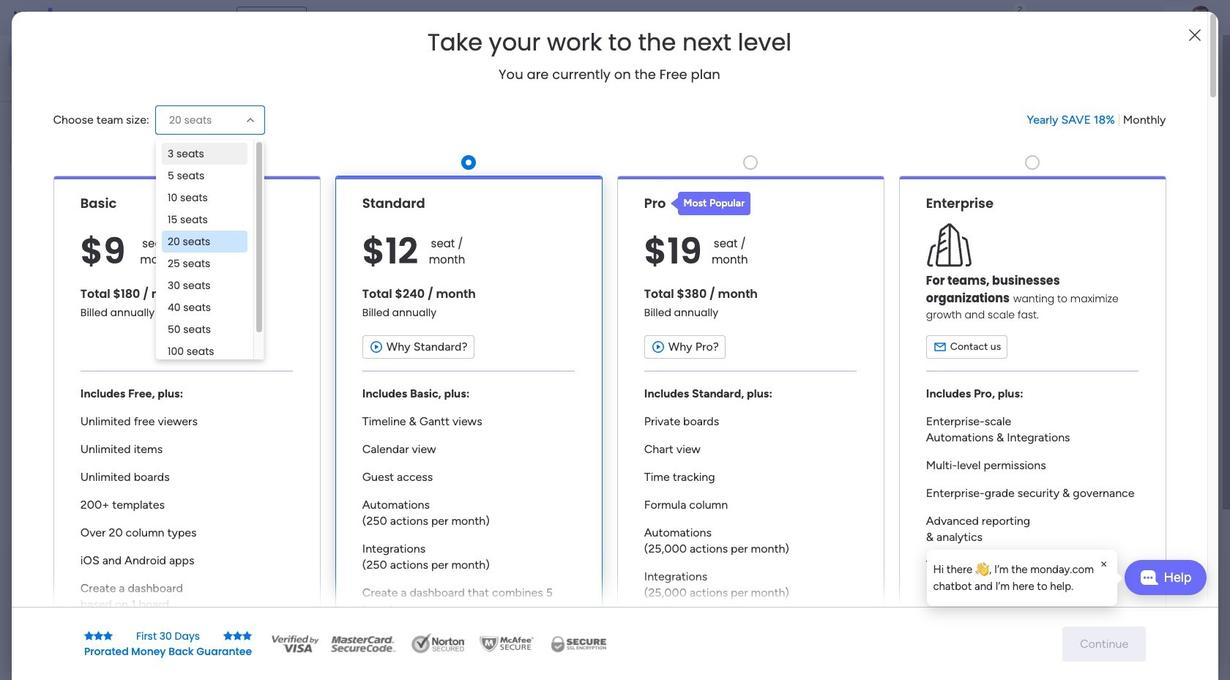 Task type: describe. For each thing, give the bounding box(es) containing it.
quick search results list box
[[226, 137, 954, 511]]

pro tier selected option
[[617, 176, 885, 661]]

1 add to favorites image from the left
[[435, 268, 449, 282]]

2 star image from the left
[[94, 631, 103, 642]]

5 star image from the left
[[243, 631, 252, 642]]

mastercard secure code image
[[327, 633, 400, 655]]

4 star image from the left
[[233, 631, 243, 642]]

3 add to favorites image from the left
[[914, 268, 928, 282]]

templates image image
[[1002, 295, 1196, 396]]

help center element
[[989, 604, 1209, 663]]

tier options list box
[[53, 149, 1167, 661]]

billing cycle selection group
[[1028, 112, 1167, 128]]

enterprise tier selected option
[[899, 176, 1167, 661]]

mcafee secure image
[[478, 633, 536, 655]]

0 vertical spatial option
[[9, 44, 178, 67]]

verified by visa image
[[270, 633, 321, 655]]

close recently visited image
[[226, 119, 244, 137]]

2 element
[[374, 552, 392, 569]]

2 image
[[1014, 1, 1027, 17]]

notifications image
[[971, 10, 986, 25]]

see plans image
[[243, 10, 256, 26]]

select product image
[[13, 10, 28, 25]]



Task type: vqa. For each thing, say whether or not it's contained in the screenshot.
Add widget popup button
no



Task type: locate. For each thing, give the bounding box(es) containing it.
3 star image from the left
[[224, 631, 233, 642]]

star image
[[103, 631, 113, 642]]

option
[[9, 44, 178, 67], [9, 69, 178, 92], [0, 173, 187, 176]]

list box
[[0, 171, 187, 521]]

basic tier selected option
[[53, 176, 321, 661]]

monday marketplace image
[[1068, 10, 1082, 25]]

terry turtle image
[[261, 602, 290, 632]]

dialog
[[928, 550, 1118, 607]]

component image
[[724, 291, 737, 304]]

add to favorites image
[[435, 268, 449, 282], [674, 268, 689, 282], [914, 268, 928, 282]]

invite members image
[[1035, 10, 1050, 25]]

search everything image
[[1103, 10, 1118, 25]]

update feed image
[[1003, 10, 1018, 25]]

check circle image
[[1011, 156, 1021, 167]]

getting started element
[[989, 534, 1209, 593]]

circle o image
[[1011, 175, 1021, 186]]

component image
[[245, 291, 258, 304]]

1 star image from the left
[[84, 631, 94, 642]]

0 horizontal spatial add to favorites image
[[435, 268, 449, 282]]

norton secured image
[[406, 633, 472, 655]]

star image
[[84, 631, 94, 642], [94, 631, 103, 642], [224, 631, 233, 642], [233, 631, 243, 642], [243, 631, 252, 642]]

remove from favorites image
[[435, 447, 449, 462]]

standard tier selected option
[[335, 176, 603, 661]]

section head
[[671, 192, 751, 215]]

section head inside pro tier selected option
[[671, 192, 751, 215]]

chat bot icon image
[[1141, 571, 1159, 585]]

1 horizontal spatial add to favorites image
[[674, 268, 689, 282]]

terry turtle image
[[1190, 6, 1213, 29]]

2 add to favorites image from the left
[[674, 268, 689, 282]]

2 vertical spatial option
[[0, 173, 187, 176]]

help image
[[1136, 10, 1150, 25]]

ssl encrypted image
[[542, 633, 616, 655]]

1 vertical spatial option
[[9, 69, 178, 92]]

2 horizontal spatial add to favorites image
[[914, 268, 928, 282]]

public dashboard image
[[245, 267, 261, 284]]

heading
[[428, 29, 792, 56]]



